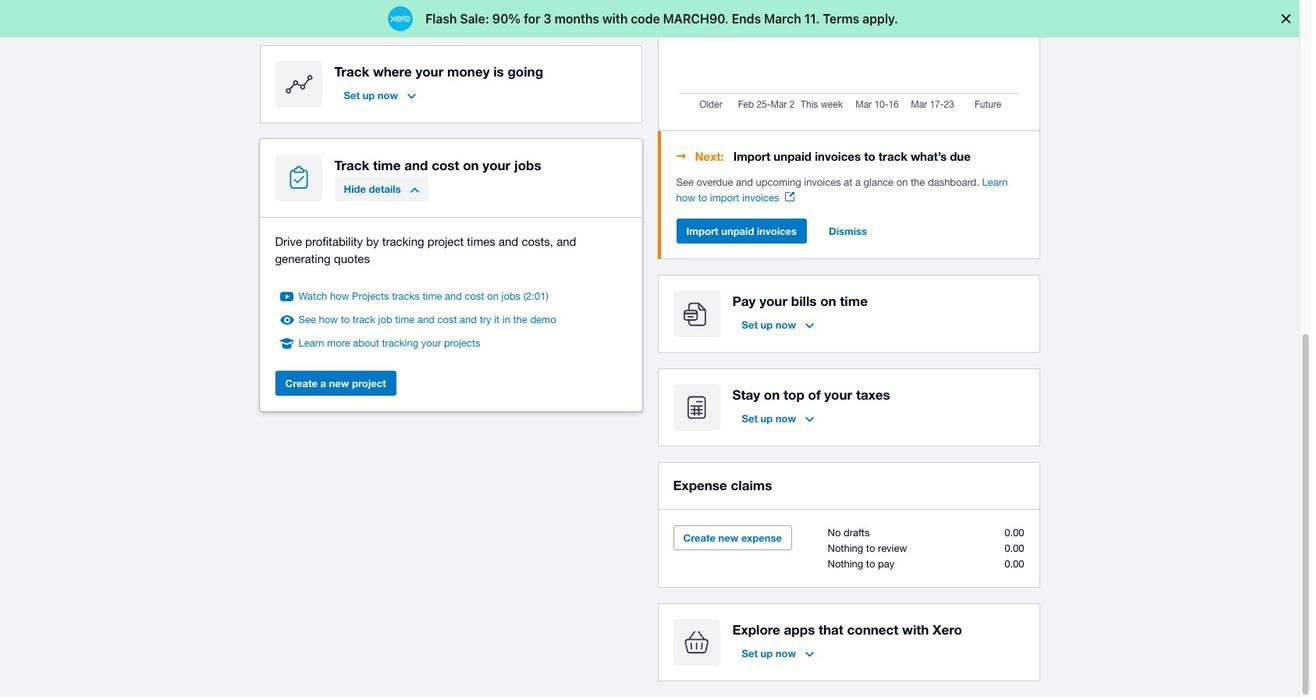 Task type: locate. For each thing, give the bounding box(es) containing it.
0 vertical spatial tracking
[[382, 235, 424, 248]]

up down stay on top of your taxes in the right bottom of the page
[[761, 412, 773, 424]]

0 vertical spatial 0.00 link
[[1005, 527, 1025, 538]]

up down the where at the top of the page
[[363, 89, 375, 101]]

set right "track money icon"
[[344, 89, 360, 101]]

projects icon image
[[275, 154, 322, 201]]

jobs
[[514, 157, 541, 173], [502, 290, 521, 302]]

see overdue and upcoming invoices at a glance on the dashboard.
[[676, 176, 982, 188]]

track left the where at the top of the page
[[334, 63, 369, 79]]

set
[[344, 89, 360, 101], [742, 318, 758, 331], [742, 412, 758, 424], [742, 647, 758, 659]]

2 nothing from the top
[[828, 558, 864, 570]]

your right pay
[[760, 292, 788, 309]]

no drafts link
[[828, 527, 870, 538]]

set up now button down explore
[[733, 641, 824, 666]]

1 vertical spatial unpaid
[[721, 225, 754, 237]]

0 vertical spatial project
[[428, 235, 464, 248]]

on right glance
[[897, 176, 908, 188]]

how left import
[[676, 192, 696, 203]]

on
[[463, 157, 479, 173], [897, 176, 908, 188], [487, 290, 499, 302], [821, 292, 837, 309], [764, 386, 780, 402]]

learn left more
[[299, 337, 324, 349]]

nothing down 'nothing to review' at right
[[828, 558, 864, 570]]

0.00 link
[[1005, 527, 1025, 538], [1005, 542, 1025, 554], [1005, 558, 1025, 570]]

0 vertical spatial track
[[334, 63, 369, 79]]

1 track from the top
[[334, 63, 369, 79]]

top
[[784, 386, 805, 402]]

set up now for your
[[742, 318, 796, 331]]

track money icon image
[[275, 61, 322, 107]]

hide details button
[[334, 176, 428, 201]]

import up upcoming
[[734, 149, 771, 163]]

0 vertical spatial nothing
[[828, 542, 864, 554]]

set up now button for your
[[733, 312, 824, 337]]

up
[[363, 89, 375, 101], [761, 318, 773, 331], [761, 412, 773, 424], [761, 647, 773, 659]]

1 vertical spatial nothing
[[828, 558, 864, 570]]

nothing to pay link
[[828, 558, 895, 570]]

1 horizontal spatial the
[[911, 176, 925, 188]]

next:
[[695, 149, 724, 163]]

3 0.00 from the top
[[1005, 558, 1025, 570]]

3 0.00 link from the top
[[1005, 558, 1025, 570]]

1 vertical spatial import
[[687, 225, 719, 237]]

nothing to pay
[[828, 558, 895, 570]]

1 horizontal spatial project
[[428, 235, 464, 248]]

with
[[902, 621, 929, 637]]

tracking for your
[[382, 337, 419, 349]]

see how to track job time and cost and try it in the demo
[[299, 314, 556, 325]]

see for see how to track job time and cost and try it in the demo
[[299, 314, 316, 325]]

set for explore
[[742, 647, 758, 659]]

on up it
[[487, 290, 499, 302]]

unpaid down import
[[721, 225, 754, 237]]

a
[[856, 176, 861, 188], [320, 377, 326, 389]]

your right of
[[825, 386, 853, 402]]

2 0.00 link from the top
[[1005, 542, 1025, 554]]

1 vertical spatial the
[[513, 314, 528, 325]]

track left job
[[353, 314, 375, 325]]

connect
[[847, 621, 899, 637]]

create
[[285, 377, 318, 389], [683, 531, 716, 544]]

tracking down job
[[382, 337, 419, 349]]

import down import
[[687, 225, 719, 237]]

learn how to import invoices
[[676, 176, 1008, 203]]

your up times
[[483, 157, 511, 173]]

0 vertical spatial cost
[[432, 157, 459, 173]]

expense
[[673, 477, 727, 493]]

1 horizontal spatial see
[[676, 176, 694, 188]]

to inside 'learn how to import invoices'
[[698, 192, 707, 203]]

1 vertical spatial learn
[[299, 337, 324, 349]]

banking preview line graph image
[[275, 0, 626, 14]]

heading containing next:
[[676, 146, 1025, 165]]

track for track time and cost on your jobs
[[334, 157, 369, 173]]

0 vertical spatial import
[[734, 149, 771, 163]]

invoices down opens in a new tab image
[[757, 225, 797, 237]]

up down explore
[[761, 647, 773, 659]]

invoices down upcoming
[[742, 192, 779, 203]]

create a new project link
[[275, 370, 396, 395]]

bills icon image
[[673, 290, 720, 337]]

time
[[373, 157, 401, 173], [423, 290, 442, 302], [840, 292, 868, 309], [395, 314, 415, 325]]

2 track from the top
[[334, 157, 369, 173]]

see left the overdue
[[676, 176, 694, 188]]

to up nothing to pay
[[866, 542, 875, 554]]

taxes
[[856, 386, 890, 402]]

1 vertical spatial tracking
[[382, 337, 419, 349]]

the right in
[[513, 314, 528, 325]]

now
[[378, 89, 398, 101], [776, 318, 796, 331], [776, 412, 796, 424], [776, 647, 796, 659]]

now down top at bottom right
[[776, 412, 796, 424]]

0 vertical spatial jobs
[[514, 157, 541, 173]]

set up now for where
[[344, 89, 398, 101]]

invoices
[[815, 149, 861, 163], [804, 176, 841, 188], [742, 192, 779, 203], [757, 225, 797, 237]]

jobs up costs,
[[514, 157, 541, 173]]

0 horizontal spatial see
[[299, 314, 316, 325]]

jobs up in
[[502, 290, 521, 302]]

set up now down the stay
[[742, 412, 796, 424]]

2 vertical spatial 0.00 link
[[1005, 558, 1025, 570]]

set up now button for where
[[334, 82, 426, 107]]

how inside 'learn how to import invoices'
[[676, 192, 696, 203]]

0 vertical spatial learn
[[982, 176, 1008, 188]]

0 vertical spatial create
[[285, 377, 318, 389]]

and down "watch how projects tracks time and cost on jobs (2:01)" link
[[418, 314, 435, 325]]

0 horizontal spatial project
[[352, 377, 386, 389]]

1 horizontal spatial import
[[734, 149, 771, 163]]

cost
[[432, 157, 459, 173], [465, 290, 484, 302], [437, 314, 457, 325]]

unpaid up upcoming
[[774, 149, 812, 163]]

set up now down the where at the top of the page
[[344, 89, 398, 101]]

learn
[[982, 176, 1008, 188], [299, 337, 324, 349]]

how for see how to track job time and cost and try it in the demo
[[319, 314, 338, 325]]

new down more
[[329, 377, 349, 389]]

0 horizontal spatial track
[[353, 314, 375, 325]]

0 vertical spatial 0.00
[[1005, 527, 1025, 538]]

no
[[828, 527, 841, 538]]

stay on top of your taxes
[[733, 386, 890, 402]]

set up now button down top at bottom right
[[733, 406, 824, 431]]

the down what's
[[911, 176, 925, 188]]

0 vertical spatial new
[[329, 377, 349, 389]]

set down explore
[[742, 647, 758, 659]]

how up more
[[319, 314, 338, 325]]

panel body document
[[676, 175, 1025, 206], [676, 175, 1025, 206]]

on up times
[[463, 157, 479, 173]]

watch how projects tracks time and cost on jobs (2:01) link
[[299, 289, 549, 304]]

0 vertical spatial how
[[676, 192, 696, 203]]

0 horizontal spatial a
[[320, 377, 326, 389]]

how for watch how projects tracks time and cost on jobs (2:01)
[[330, 290, 349, 302]]

invoices inside 'learn how to import invoices'
[[742, 192, 779, 203]]

claims
[[731, 477, 772, 493]]

set for pay
[[742, 318, 758, 331]]

1 vertical spatial how
[[330, 290, 349, 302]]

and left try
[[460, 314, 477, 325]]

2 tracking from the top
[[382, 337, 419, 349]]

of
[[808, 386, 821, 402]]

pay
[[733, 292, 756, 309]]

tracking right by
[[382, 235, 424, 248]]

up for track
[[363, 89, 375, 101]]

now down the where at the top of the page
[[378, 89, 398, 101]]

at
[[844, 176, 853, 188]]

learn more about tracking your projects link
[[299, 335, 481, 351]]

learn inside 'learn how to import invoices'
[[982, 176, 1008, 188]]

up down pay your bills on time
[[761, 318, 773, 331]]

set up now button down the where at the top of the page
[[334, 82, 426, 107]]

expense claims link
[[673, 474, 772, 496]]

0.00 for review
[[1005, 542, 1025, 554]]

learn right dashboard.
[[982, 176, 1008, 188]]

1 horizontal spatial new
[[719, 531, 739, 544]]

1 nothing from the top
[[828, 542, 864, 554]]

1 tracking from the top
[[382, 235, 424, 248]]

nothing
[[828, 542, 864, 554], [828, 558, 864, 570]]

set up now
[[344, 89, 398, 101], [742, 318, 796, 331], [742, 412, 796, 424], [742, 647, 796, 659]]

on right bills
[[821, 292, 837, 309]]

and
[[405, 157, 428, 173], [736, 176, 753, 188], [499, 235, 519, 248], [557, 235, 576, 248], [445, 290, 462, 302], [418, 314, 435, 325], [460, 314, 477, 325]]

track time and cost on your jobs
[[334, 157, 541, 173]]

how inside "watch how projects tracks time and cost on jobs (2:01)" link
[[330, 290, 349, 302]]

0 vertical spatial track
[[879, 149, 908, 163]]

nothing down no drafts link
[[828, 542, 864, 554]]

set up now down pay
[[742, 318, 796, 331]]

project
[[428, 235, 464, 248], [352, 377, 386, 389]]

on left top at bottom right
[[764, 386, 780, 402]]

new
[[329, 377, 349, 389], [719, 531, 739, 544]]

to down the overdue
[[698, 192, 707, 203]]

0 horizontal spatial learn
[[299, 337, 324, 349]]

set down pay
[[742, 318, 758, 331]]

see down watch
[[299, 314, 316, 325]]

and right costs,
[[557, 235, 576, 248]]

project left times
[[428, 235, 464, 248]]

import
[[734, 149, 771, 163], [687, 225, 719, 237]]

2 0.00 from the top
[[1005, 542, 1025, 554]]

how inside the see how to track job time and cost and try it in the demo link
[[319, 314, 338, 325]]

tracking
[[382, 235, 424, 248], [382, 337, 419, 349]]

heading
[[676, 146, 1025, 165]]

set up now button
[[334, 82, 426, 107], [733, 312, 824, 337], [733, 406, 824, 431], [733, 641, 824, 666]]

0 vertical spatial see
[[676, 176, 694, 188]]

a right "at"
[[856, 176, 861, 188]]

see how to track job time and cost and try it in the demo link
[[299, 312, 556, 328]]

0 horizontal spatial import
[[687, 225, 719, 237]]

unpaid inside import unpaid invoices 'link'
[[721, 225, 754, 237]]

1 vertical spatial create
[[683, 531, 716, 544]]

2 vertical spatial 0.00
[[1005, 558, 1025, 570]]

1 horizontal spatial create
[[683, 531, 716, 544]]

0.00
[[1005, 527, 1025, 538], [1005, 542, 1025, 554], [1005, 558, 1025, 570]]

drafts
[[844, 527, 870, 538]]

1 vertical spatial project
[[352, 377, 386, 389]]

track where your money is going
[[334, 63, 543, 79]]

1 vertical spatial track
[[353, 314, 375, 325]]

unpaid for import unpaid invoices
[[721, 225, 754, 237]]

how right watch
[[330, 290, 349, 302]]

more
[[327, 337, 350, 349]]

0 horizontal spatial unpaid
[[721, 225, 754, 237]]

how
[[676, 192, 696, 203], [330, 290, 349, 302], [319, 314, 338, 325]]

create for create new expense
[[683, 531, 716, 544]]

tracks
[[392, 290, 420, 302]]

now down pay your bills on time
[[776, 318, 796, 331]]

dialog
[[0, 0, 1311, 37]]

create new expense link
[[673, 525, 792, 550]]

track up glance
[[879, 149, 908, 163]]

tracking inside drive profitability by tracking project times and costs, and generating quotes
[[382, 235, 424, 248]]

new left expense
[[719, 531, 739, 544]]

1 horizontal spatial track
[[879, 149, 908, 163]]

2 vertical spatial how
[[319, 314, 338, 325]]

now down apps
[[776, 647, 796, 659]]

tracking for project
[[382, 235, 424, 248]]

review
[[878, 542, 907, 554]]

set down the stay
[[742, 412, 758, 424]]

to
[[864, 149, 876, 163], [698, 192, 707, 203], [341, 314, 350, 325], [866, 542, 875, 554], [866, 558, 875, 570]]

tracking inside the learn more about tracking your projects link
[[382, 337, 419, 349]]

up for stay
[[761, 412, 773, 424]]

import inside import unpaid invoices 'link'
[[687, 225, 719, 237]]

1 vertical spatial see
[[299, 314, 316, 325]]

project down about
[[352, 377, 386, 389]]

track up hide on the left of the page
[[334, 157, 369, 173]]

where
[[373, 63, 412, 79]]

hide
[[344, 182, 366, 195]]

set up now down explore
[[742, 647, 796, 659]]

time up see how to track job time and cost and try it in the demo
[[423, 290, 442, 302]]

0.00 link for review
[[1005, 542, 1025, 554]]

apps
[[784, 621, 815, 637]]

1 vertical spatial cost
[[465, 290, 484, 302]]

track
[[334, 63, 369, 79], [334, 157, 369, 173]]

1 vertical spatial track
[[334, 157, 369, 173]]

track
[[879, 149, 908, 163], [353, 314, 375, 325]]

dashboard.
[[928, 176, 980, 188]]

set up now button down pay your bills on time
[[733, 312, 824, 337]]

1 horizontal spatial learn
[[982, 176, 1008, 188]]

unpaid for import unpaid invoices to track what's due
[[774, 149, 812, 163]]

and right times
[[499, 235, 519, 248]]

0 horizontal spatial create
[[285, 377, 318, 389]]

0 vertical spatial unpaid
[[774, 149, 812, 163]]

1 vertical spatial 0.00 link
[[1005, 542, 1025, 554]]

1 vertical spatial 0.00
[[1005, 542, 1025, 554]]

0 vertical spatial a
[[856, 176, 861, 188]]

set up now button for on
[[733, 406, 824, 431]]

1 horizontal spatial unpaid
[[774, 149, 812, 163]]

hide details
[[344, 182, 401, 195]]

nothing for nothing to pay
[[828, 558, 864, 570]]

a down the learn more about tracking your projects link
[[320, 377, 326, 389]]

the
[[911, 176, 925, 188], [513, 314, 528, 325]]

about
[[353, 337, 379, 349]]



Task type: vqa. For each thing, say whether or not it's contained in the screenshot.
second cell from the right
no



Task type: describe. For each thing, give the bounding box(es) containing it.
money
[[447, 63, 490, 79]]

watch
[[299, 290, 327, 302]]

dismiss button
[[820, 218, 877, 243]]

job
[[378, 314, 392, 325]]

it
[[494, 314, 500, 325]]

pay
[[878, 558, 895, 570]]

create new expense
[[683, 531, 782, 544]]

upcoming
[[756, 176, 801, 188]]

time right job
[[395, 314, 415, 325]]

0 vertical spatial the
[[911, 176, 925, 188]]

watch how projects tracks time and cost on jobs (2:01)
[[299, 290, 549, 302]]

is
[[494, 63, 504, 79]]

nothing to review
[[828, 542, 907, 554]]

0.00 link for pay
[[1005, 558, 1025, 570]]

import
[[710, 192, 740, 203]]

panel body document containing see overdue and upcoming invoices at a glance on the dashboard.
[[676, 175, 1025, 206]]

drive
[[275, 235, 302, 248]]

expense
[[742, 531, 782, 544]]

by
[[366, 235, 379, 248]]

1 0.00 from the top
[[1005, 527, 1025, 538]]

2 vertical spatial cost
[[437, 314, 457, 325]]

add-ons icon image
[[673, 619, 720, 666]]

now for your
[[776, 318, 796, 331]]

opens in a new tab image
[[786, 192, 795, 201]]

and up see how to track job time and cost and try it in the demo
[[445, 290, 462, 302]]

see for see overdue and upcoming invoices at a glance on the dashboard.
[[676, 176, 694, 188]]

0 horizontal spatial new
[[329, 377, 349, 389]]

explore apps that connect with xero
[[733, 621, 962, 637]]

learn for learn how to import invoices
[[982, 176, 1008, 188]]

project inside create a new project link
[[352, 377, 386, 389]]

0 horizontal spatial the
[[513, 314, 528, 325]]

details
[[369, 182, 401, 195]]

and up hide details button
[[405, 157, 428, 173]]

import unpaid invoices
[[687, 225, 797, 237]]

invoices inside 'link'
[[757, 225, 797, 237]]

overdue
[[697, 176, 733, 188]]

profitability
[[305, 235, 363, 248]]

0.00 for pay
[[1005, 558, 1025, 570]]

import for import unpaid invoices
[[687, 225, 719, 237]]

nothing for nothing to review
[[828, 542, 864, 554]]

how for learn how to import invoices
[[676, 192, 696, 203]]

now for where
[[378, 89, 398, 101]]

costs,
[[522, 235, 553, 248]]

pay your bills on time
[[733, 292, 868, 309]]

import unpaid invoices to track what's due
[[734, 149, 971, 163]]

import unpaid invoices link
[[676, 218, 807, 243]]

time up details
[[373, 157, 401, 173]]

glance
[[864, 176, 894, 188]]

your down the see how to track job time and cost and try it in the demo link
[[421, 337, 441, 349]]

demo
[[530, 314, 556, 325]]

expenses summary element
[[803, 525, 1025, 572]]

(2:01)
[[524, 290, 549, 302]]

explore
[[733, 621, 781, 637]]

bills
[[791, 292, 817, 309]]

time right bills
[[840, 292, 868, 309]]

project inside drive profitability by tracking project times and costs, and generating quotes
[[428, 235, 464, 248]]

in
[[503, 314, 510, 325]]

set up now button for apps
[[733, 641, 824, 666]]

drive profitability by tracking project times and costs, and generating quotes
[[275, 235, 576, 265]]

xero
[[933, 621, 962, 637]]

create for create a new project
[[285, 377, 318, 389]]

projects
[[444, 337, 481, 349]]

projects
[[352, 290, 389, 302]]

1 vertical spatial jobs
[[502, 290, 521, 302]]

set for track
[[344, 89, 360, 101]]

set for stay
[[742, 412, 758, 424]]

1 vertical spatial a
[[320, 377, 326, 389]]

now for apps
[[776, 647, 796, 659]]

generating
[[275, 252, 331, 265]]

learn for learn more about tracking your projects
[[299, 337, 324, 349]]

set up now for apps
[[742, 647, 796, 659]]

to up more
[[341, 314, 350, 325]]

taxes icon image
[[673, 384, 720, 431]]

import for import unpaid invoices to track what's due
[[734, 149, 771, 163]]

no drafts
[[828, 527, 870, 538]]

set up now for on
[[742, 412, 796, 424]]

1 horizontal spatial a
[[856, 176, 861, 188]]

times
[[467, 235, 496, 248]]

that
[[819, 621, 844, 637]]

now for on
[[776, 412, 796, 424]]

up for pay
[[761, 318, 773, 331]]

track inside the see how to track job time and cost and try it in the demo link
[[353, 314, 375, 325]]

stay
[[733, 386, 760, 402]]

1 vertical spatial new
[[719, 531, 739, 544]]

expense claims
[[673, 477, 772, 493]]

due
[[950, 149, 971, 163]]

1 0.00 link from the top
[[1005, 527, 1025, 538]]

nothing to review link
[[828, 542, 907, 554]]

learn more about tracking your projects
[[299, 337, 481, 349]]

to left pay
[[866, 558, 875, 570]]

dismiss
[[829, 225, 867, 237]]

invoices up see overdue and upcoming invoices at a glance on the dashboard.
[[815, 149, 861, 163]]

create a new project
[[285, 377, 386, 389]]

try
[[480, 314, 491, 325]]

up for explore
[[761, 647, 773, 659]]

invoices left "at"
[[804, 176, 841, 188]]

and up import
[[736, 176, 753, 188]]

track for track where your money is going
[[334, 63, 369, 79]]

to up glance
[[864, 149, 876, 163]]

what's
[[911, 149, 947, 163]]

your right the where at the top of the page
[[416, 63, 444, 79]]

quotes
[[334, 252, 370, 265]]

going
[[508, 63, 543, 79]]



